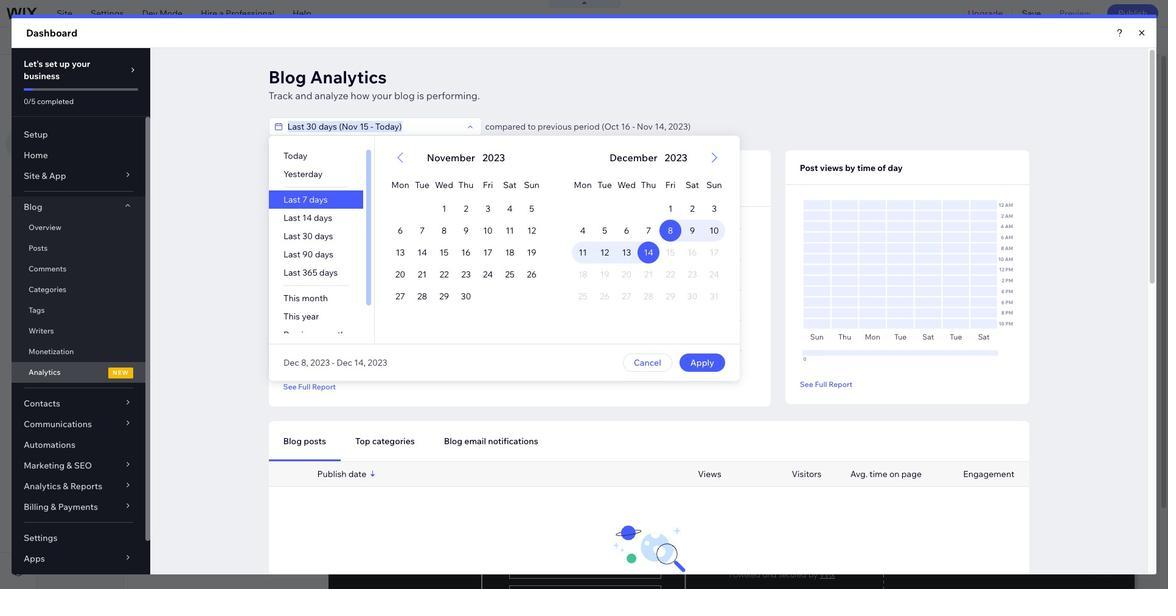 Task type: locate. For each thing, give the bounding box(es) containing it.
https://www.wix.com/mysite
[[209, 35, 320, 46]]

connect
[[326, 35, 360, 46]]

hire a professional
[[201, 8, 274, 19]]

preview button
[[1050, 0, 1100, 27]]

2 vertical spatial site
[[52, 99, 67, 110]]

upgrade
[[968, 8, 1003, 19]]

site down blog
[[52, 66, 70, 78]]

blog
[[46, 35, 70, 46]]

publish button
[[1107, 4, 1159, 23]]

save button
[[1013, 0, 1050, 27]]

0 vertical spatial site
[[57, 8, 72, 19]]

pages right blog
[[159, 98, 184, 109]]

menu right the and
[[123, 66, 149, 78]]

search
[[1130, 35, 1157, 46]]

site for site menu
[[52, 99, 67, 110]]

menu
[[123, 66, 149, 78], [69, 99, 92, 110]]

site up blog
[[57, 8, 72, 19]]

menu down site pages and menu
[[69, 99, 92, 110]]

mode
[[160, 8, 183, 19]]

professional
[[226, 8, 274, 19]]

0 horizontal spatial pages
[[73, 66, 101, 78]]

site down site pages and menu
[[52, 99, 67, 110]]

preview
[[1060, 8, 1091, 19]]

1 vertical spatial pages
[[159, 98, 184, 109]]

1 horizontal spatial menu
[[123, 66, 149, 78]]

pages left the and
[[73, 66, 101, 78]]

1 vertical spatial site
[[52, 66, 70, 78]]

0 vertical spatial menu
[[123, 66, 149, 78]]

1 vertical spatial menu
[[69, 99, 92, 110]]

blog
[[139, 98, 157, 109]]

hire
[[201, 8, 217, 19]]

site
[[57, 8, 72, 19], [52, 66, 70, 78], [52, 99, 67, 110]]

site pages and menu
[[52, 66, 149, 78]]

publish
[[1118, 8, 1148, 19]]

and
[[103, 66, 121, 78]]

settings
[[91, 8, 124, 19]]

pages
[[73, 66, 101, 78], [159, 98, 184, 109]]

0 vertical spatial pages
[[73, 66, 101, 78]]

pages for blog
[[159, 98, 184, 109]]

0 horizontal spatial menu
[[69, 99, 92, 110]]

a
[[219, 8, 224, 19]]

search button
[[1104, 27, 1168, 54]]

your
[[362, 35, 380, 46]]

1 horizontal spatial pages
[[159, 98, 184, 109]]

domain
[[382, 35, 412, 46]]



Task type: vqa. For each thing, say whether or not it's contained in the screenshot.
Pricing Plans
no



Task type: describe. For each thing, give the bounding box(es) containing it.
site for site
[[57, 8, 72, 19]]

100% button
[[996, 27, 1045, 54]]

100%
[[1015, 35, 1037, 46]]

dev mode
[[142, 8, 183, 19]]

dev
[[142, 8, 158, 19]]

pages for site
[[73, 66, 101, 78]]

blog pages
[[139, 98, 184, 109]]

tools button
[[1046, 27, 1103, 54]]

save
[[1022, 8, 1041, 19]]

help
[[293, 8, 311, 19]]

tools
[[1072, 35, 1092, 46]]

https://www.wix.com/mysite connect your domain
[[209, 35, 412, 46]]

site menu
[[52, 99, 92, 110]]

site for site pages and menu
[[52, 66, 70, 78]]



